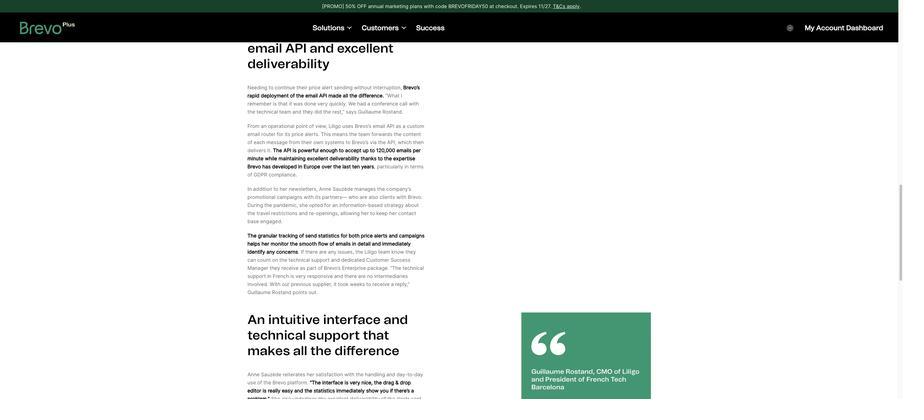 Task type: vqa. For each thing, say whether or not it's contained in the screenshot.
[PROMO] 50% OFF annual marketing plans with code BREVOFRIDAY50 at checkout. Expires 11/27. T&Cs apply .
yes



Task type: describe. For each thing, give the bounding box(es) containing it.
partners—
[[322, 194, 347, 200]]

in addition to her newsletters, anne sauzède manages the company's promotional campaigns with its partners— who are also clients with brevo. during the pandemic, she opted for an information-based strategy about the travel restrictions and re-openings, allowing her to keep her contact base engaged.
[[248, 186, 423, 224]]

years
[[361, 163, 374, 170]]

of inside the fast deployment of the email api and excellent deliverability
[[357, 25, 370, 40]]

apply
[[567, 3, 580, 9]]

which
[[398, 139, 412, 145]]

was
[[294, 101, 303, 107]]

the up api,
[[394, 131, 402, 137]]

the down detail
[[356, 249, 363, 255]]

[promo]
[[322, 3, 344, 9]]

,
[[374, 163, 376, 170]]

with up she
[[304, 194, 314, 200]]

emails inside the api is powerful enough to accept up to 120,000 emails per minute while maintaining excellent deliverability thanks to the expertise brevo has developed in europe over the last ten years
[[397, 147, 412, 153]]

team inside . if there are any issues, the liligo team know they can count on the technical support and dedicated customer success manager they receive as part of brevo's enterprise package. "the technical support in french is very responsive and there are no intermediaries involved. with our previous supplier, it took weeks to receive a reply," guillaume rostand points out.
[[378, 249, 390, 255]]

base
[[248, 218, 259, 224]]

allowing
[[341, 210, 360, 216]]

rostand
[[272, 289, 291, 296]]

from an operational point of view, liligo uses brevo's email api as a custom email router for its price alerts. this means the team forwards the content of each message from their own systems to brevo's via the api, which then delivers it.
[[248, 123, 424, 153]]

nice,
[[362, 380, 373, 386]]

the up the particularly
[[384, 155, 392, 162]]

satisfaction
[[316, 371, 343, 378]]

price inside from an operational point of view, liligo uses brevo's email api as a custom email router for its price alerts. this means the team forwards the content of each message from their own systems to brevo's via the api, which then delivers it.
[[292, 131, 304, 137]]

brevo.
[[408, 194, 423, 200]]

pandemic,
[[274, 202, 298, 208]]

of left each
[[248, 139, 252, 145]]

an
[[248, 312, 265, 327]]

solutions
[[313, 24, 345, 32]]

the for granular
[[248, 233, 257, 239]]

and inside "the interface is very nice, the drag & drop editor is really easy and the statistics immediately show you if there's a problem."
[[294, 388, 303, 394]]

0 vertical spatial .
[[580, 3, 581, 9]]

rostand,
[[566, 368, 595, 376]]

makes
[[248, 343, 290, 358]]

guillaume inside . if there are any issues, the liligo team know they can count on the technical support and dedicated customer success manager they receive as part of brevo's enterprise package. "the technical support in french is very responsive and there are no intermediaries involved. with our previous supplier, it took weeks to receive a reply," guillaume rostand points out.
[[248, 289, 271, 296]]

statistics inside the granular tracking of send statistics for both price alerts and campaigns helps her monitor the smooth flow of emails in detail and immediately identify any concerns
[[318, 233, 340, 239]]

excellent inside the fast deployment of the email api and excellent deliverability
[[337, 40, 394, 56]]

gdpr
[[254, 172, 267, 178]]

api inside brevo's rapid deployment of the email api made all the difference.
[[319, 92, 327, 99]]

to-
[[408, 371, 415, 378]]

monitor
[[271, 241, 289, 247]]

the right on
[[280, 257, 287, 263]]

off
[[357, 3, 367, 9]]

the granular tracking of send statistics for both price alerts and campaigns helps her monitor the smooth flow of emails in detail and immediately identify any concerns
[[248, 233, 425, 255]]

button image
[[787, 25, 793, 31]]

a inside "the interface is very nice, the drag & drop editor is really easy and the statistics immediately show you if there's a problem."
[[411, 388, 414, 394]]

operational
[[268, 123, 295, 129]]

1 vertical spatial there
[[345, 273, 357, 279]]

my account dashboard
[[805, 24, 884, 32]]

their inside from an operational point of view, liligo uses brevo's email api as a custom email router for its price alerts. this means the team forwards the content of each message from their own systems to brevo's via the api, which then delivers it.
[[301, 139, 312, 145]]

2 vertical spatial are
[[358, 273, 366, 279]]

guillaume inside "what i remember is that it was done very quickly. we had a conference call with the technical team and they did the rest," says guillaume rostand.
[[358, 109, 381, 115]]

powerful
[[298, 147, 319, 153]]

router
[[261, 131, 276, 137]]

french inside guillaume rostand, cmo of liligo and president of french tech barcelona
[[587, 376, 609, 383]]

it inside . if there are any issues, the liligo team know they can count on the technical support and dedicated customer success manager they receive as part of brevo's enterprise package. "the technical support in french is very responsive and there are no intermediaries involved. with our previous supplier, it took weeks to receive a reply," guillaume rostand points out.
[[334, 281, 337, 287]]

of inside anne sauzède reiterates her satisfaction with the handling and day-to-day use of the brevo platform.
[[257, 380, 262, 386]]

11/27.
[[539, 3, 552, 9]]

her inside the granular tracking of send statistics for both price alerts and campaigns helps her monitor the smooth flow of emails in detail and immediately identify any concerns
[[262, 241, 269, 247]]

1 vertical spatial receive
[[373, 281, 390, 287]]

opted
[[309, 202, 323, 208]]

and inside in addition to her newsletters, anne sauzède manages the company's promotional campaigns with its partners— who are also clients with brevo. during the pandemic, she opted for an information-based strategy about the travel restrictions and re-openings, allowing her to keep her contact base engaged.
[[299, 210, 308, 216]]

flow
[[318, 241, 328, 247]]

with down company's
[[397, 194, 407, 200]]

immediately inside "the interface is very nice, the drag & drop editor is really easy and the statistics immediately show you if there's a problem."
[[336, 388, 365, 394]]

remember
[[248, 101, 272, 107]]

really
[[268, 388, 281, 394]]

while
[[265, 155, 277, 162]]

package.
[[368, 265, 389, 271]]

deliverability inside the fast deployment of the email api and excellent deliverability
[[248, 56, 330, 71]]

is inside the api is powerful enough to accept up to 120,000 emails per minute while maintaining excellent deliverability thanks to the expertise brevo has developed in europe over the last ten years
[[293, 147, 297, 153]]

point
[[296, 123, 308, 129]]

brevo image
[[20, 22, 75, 34]]

0 vertical spatial support
[[311, 257, 330, 263]]

responsive
[[307, 273, 333, 279]]

as inside . if there are any issues, the liligo team know they can count on the technical support and dedicated customer success manager they receive as part of brevo's enterprise package. "the technical support in french is very responsive and there are no intermediaries involved. with our previous supplier, it took weeks to receive a reply," guillaume rostand points out.
[[300, 265, 306, 271]]

in inside . if there are any issues, the liligo team know they can count on the technical support and dedicated customer success manager they receive as part of brevo's enterprise package. "the technical support in french is very responsive and there are no intermediaries involved. with our previous supplier, it took weeks to receive a reply," guillaume rostand points out.
[[267, 273, 271, 279]]

had
[[357, 101, 366, 107]]

0 vertical spatial price
[[309, 84, 321, 91]]

rapid
[[248, 92, 260, 99]]

marketing
[[385, 3, 409, 9]]

all for makes
[[293, 343, 307, 358]]

difference
[[335, 343, 400, 358]]

brevo's inside . if there are any issues, the liligo team know they can count on the technical support and dedicated customer success manager they receive as part of brevo's enterprise package. "the technical support in french is very responsive and there are no intermediaries involved. with our previous supplier, it took weeks to receive a reply," guillaume rostand points out.
[[324, 265, 341, 271]]

expires
[[520, 3, 537, 9]]

of up tech
[[614, 368, 621, 376]]

1 vertical spatial they
[[406, 249, 416, 255]]

to inside from an operational point of view, liligo uses brevo's email api as a custom email router for its price alerts. this means the team forwards the content of each message from their own systems to brevo's via the api, which then delivers it.
[[346, 139, 351, 145]]

is left nice,
[[345, 380, 349, 386]]

dashboard
[[847, 24, 884, 32]]

the inside the granular tracking of send statistics for both price alerts and campaigns helps her monitor the smooth flow of emails in detail and immediately identify any concerns
[[290, 241, 298, 247]]

keep
[[377, 210, 388, 216]]

team inside from an operational point of view, liligo uses brevo's email api as a custom email router for its price alerts. this means the team forwards the content of each message from their own systems to brevo's via the api, which then delivers it.
[[358, 131, 370, 137]]

anne sauzède reiterates her satisfaction with the handling and day-to-day use of the brevo platform.
[[248, 371, 423, 386]]

to down systems
[[339, 147, 344, 153]]

quickly.
[[329, 101, 347, 107]]

enough
[[320, 147, 338, 153]]

brevo inside anne sauzède reiterates her satisfaction with the handling and day-to-day use of the brevo platform.
[[273, 380, 286, 386]]

the down remember
[[248, 109, 255, 115]]

of inside , particularly in terms of gdpr compliance.
[[248, 172, 252, 178]]

the down forwards at the top of page
[[378, 139, 386, 145]]

the right "did"
[[323, 109, 331, 115]]

the up really
[[264, 380, 271, 386]]

of left the send
[[299, 233, 304, 239]]

t&cs apply link
[[553, 2, 580, 10]]

of right flow
[[330, 241, 334, 247]]

is inside . if there are any issues, the liligo team know they can count on the technical support and dedicated customer success manager they receive as part of brevo's enterprise package. "the technical support in french is very responsive and there are no intermediaries involved. with our previous supplier, it took weeks to receive a reply," guillaume rostand points out.
[[290, 273, 294, 279]]

of down "rostand,"
[[578, 376, 585, 383]]

the up clients
[[377, 186, 385, 192]]

checkout.
[[496, 3, 519, 9]]

its inside in addition to her newsletters, anne sauzède manages the company's promotional campaigns with its partners— who are also clients with brevo. during the pandemic, she opted for an information-based strategy about the travel restrictions and re-openings, allowing her to keep her contact base engaged.
[[315, 194, 321, 200]]

says
[[346, 109, 357, 115]]

means
[[332, 131, 348, 137]]

my
[[805, 24, 815, 32]]

with inside "what i remember is that it was done very quickly. we had a conference call with the technical team and they did the rest," says guillaume rostand.
[[409, 101, 419, 107]]

the up nice,
[[356, 371, 364, 378]]

success inside . if there are any issues, the liligo team know they can count on the technical support and dedicated customer success manager they receive as part of brevo's enterprise package. "the technical support in french is very responsive and there are no intermediaries involved. with our previous supplier, it took weeks to receive a reply," guillaume rostand points out.
[[391, 257, 411, 263]]

, particularly in terms of gdpr compliance.
[[248, 163, 424, 178]]

code
[[435, 3, 447, 9]]

"the inside . if there are any issues, the liligo team know they can count on the technical support and dedicated customer success manager they receive as part of brevo's enterprise package. "the technical support in french is very responsive and there are no intermediaries involved. with our previous supplier, it took weeks to receive a reply," guillaume rostand points out.
[[390, 265, 401, 271]]

to right addition
[[274, 186, 278, 192]]

statistics inside "the interface is very nice, the drag & drop editor is really easy and the statistics immediately show you if there's a problem."
[[314, 388, 335, 394]]

all for made
[[343, 92, 348, 99]]

2 vertical spatial they
[[270, 265, 280, 271]]

the up travel
[[264, 202, 272, 208]]

are inside in addition to her newsletters, anne sauzède manages the company's promotional campaigns with its partners— who are also clients with brevo. during the pandemic, she opted for an information-based strategy about the travel restrictions and re-openings, allowing her to keep her contact base engaged.
[[360, 194, 367, 200]]

[promo] 50% off annual marketing plans with code brevofriday50 at checkout. expires 11/27. t&cs apply .
[[322, 3, 581, 9]]

the left last
[[333, 163, 341, 170]]

to down 120,000
[[378, 155, 383, 162]]

with left code
[[424, 3, 434, 9]]

technical up the reply,"
[[403, 265, 424, 271]]

previous
[[291, 281, 311, 287]]

and inside guillaume rostand, cmo of liligo and president of french tech barcelona
[[532, 376, 544, 383]]

drag
[[383, 380, 394, 386]]

the down platform.
[[305, 388, 312, 394]]

it inside "what i remember is that it was done very quickly. we had a conference call with the technical team and they did the rest," says guillaume rostand.
[[289, 101, 292, 107]]

done
[[304, 101, 316, 107]]

alerts
[[374, 233, 388, 239]]

0 vertical spatial their
[[297, 84, 307, 91]]

did
[[315, 109, 322, 115]]

emails inside the granular tracking of send statistics for both price alerts and campaigns helps her monitor the smooth flow of emails in detail and immediately identify any concerns
[[336, 241, 351, 247]]

engaged.
[[260, 218, 282, 224]]

api,
[[387, 139, 397, 145]]

anne inside in addition to her newsletters, anne sauzède manages the company's promotional campaigns with its partners— who are also clients with brevo. during the pandemic, she opted for an information-based strategy about the travel restrictions and re-openings, allowing her to keep her contact base engaged.
[[319, 186, 331, 192]]

is up problem." at the left of page
[[263, 388, 267, 394]]

then
[[413, 139, 424, 145]]

very inside "the interface is very nice, the drag & drop editor is really easy and the statistics immediately show you if there's a problem."
[[350, 380, 360, 386]]

team inside "what i remember is that it was done very quickly. we had a conference call with the technical team and they did the rest," says guillaume rostand.
[[279, 109, 291, 115]]

guillaume inside guillaume rostand, cmo of liligo and president of french tech barcelona
[[532, 368, 564, 376]]

of up alerts.
[[309, 123, 314, 129]]

interface inside an intuitive interface and technical support that makes all the difference
[[323, 312, 381, 327]]

liligo inside guillaume rostand, cmo of liligo and president of french tech barcelona
[[623, 368, 640, 376]]

brevo inside the api is powerful enough to accept up to 120,000 emails per minute while maintaining excellent deliverability thanks to the expertise brevo has developed in europe over the last ten years
[[248, 163, 261, 170]]

support inside an intuitive interface and technical support that makes all the difference
[[309, 328, 360, 343]]

and inside anne sauzède reiterates her satisfaction with the handling and day-to-day use of the brevo platform.
[[387, 371, 395, 378]]

my account dashboard link
[[805, 24, 884, 32]]

reply,"
[[395, 281, 410, 287]]

helps
[[248, 241, 260, 247]]

. if there are any issues, the liligo team know they can count on the technical support and dedicated customer success manager they receive as part of brevo's enterprise package. "the technical support in french is very responsive and there are no intermediaries involved. with our previous supplier, it took weeks to receive a reply," guillaume rostand points out.
[[248, 249, 424, 296]]

"what i remember is that it was done very quickly. we had a conference call with the technical team and they did the rest," says guillaume rostand.
[[248, 92, 419, 115]]

rostand.
[[383, 109, 403, 115]]

is inside "what i remember is that it was done very quickly. we had a conference call with the technical team and they did the rest," says guillaume rostand.
[[273, 101, 277, 107]]

without
[[354, 84, 372, 91]]

handling
[[365, 371, 385, 378]]

customer
[[366, 257, 389, 263]]

openings,
[[316, 210, 339, 216]]

1 vertical spatial support
[[248, 273, 266, 279]]

plans
[[410, 3, 423, 9]]

api inside the fast deployment of the email api and excellent deliverability
[[285, 40, 307, 56]]

own
[[314, 139, 323, 145]]

can
[[248, 257, 256, 263]]



Task type: locate. For each thing, give the bounding box(es) containing it.
immediately down nice,
[[336, 388, 365, 394]]

interface
[[323, 312, 381, 327], [322, 380, 343, 386]]

. left "if"
[[298, 249, 300, 255]]

alerts.
[[305, 131, 320, 137]]

problem."
[[248, 396, 270, 399]]

as inside from an operational point of view, liligo uses brevo's email api as a custom email router for its price alerts. this means the team forwards the content of each message from their own systems to brevo's via the api, which then delivers it.
[[396, 123, 401, 129]]

tech
[[611, 376, 627, 383]]

1 vertical spatial the
[[248, 233, 257, 239]]

1 horizontal spatial they
[[303, 109, 313, 115]]

technical
[[257, 109, 278, 115], [289, 257, 310, 263], [403, 265, 424, 271], [248, 328, 306, 343]]

for down operational
[[277, 131, 284, 137]]

view,
[[315, 123, 327, 129]]

1 vertical spatial very
[[296, 273, 306, 279]]

0 horizontal spatial any
[[267, 249, 275, 255]]

account
[[817, 24, 845, 32]]

1 vertical spatial excellent
[[307, 155, 328, 162]]

0 horizontal spatial receive
[[282, 265, 299, 271]]

2 horizontal spatial guillaume
[[532, 368, 564, 376]]

email inside brevo's rapid deployment of the email api made all the difference.
[[305, 92, 318, 99]]

expertise
[[393, 155, 415, 162]]

1 horizontal spatial it
[[334, 281, 337, 287]]

brevo's up the up
[[352, 139, 369, 145]]

show
[[366, 388, 379, 394]]

1 horizontal spatial there
[[345, 273, 357, 279]]

very left nice,
[[350, 380, 360, 386]]

0 vertical spatial statistics
[[318, 233, 340, 239]]

is down from
[[293, 147, 297, 153]]

with inside anne sauzède reiterates her satisfaction with the handling and day-to-day use of the brevo platform.
[[345, 371, 355, 378]]

0 vertical spatial team
[[279, 109, 291, 115]]

guillaume up president at the bottom
[[532, 368, 564, 376]]

liligo up tech
[[623, 368, 640, 376]]

deliverability inside the api is powerful enough to accept up to 120,000 emails per minute while maintaining excellent deliverability thanks to the expertise brevo has developed in europe over the last ten years
[[330, 155, 359, 162]]

identify
[[248, 249, 265, 255]]

tracking
[[279, 233, 298, 239]]

a
[[368, 101, 370, 107], [403, 123, 406, 129], [391, 281, 394, 287], [411, 388, 414, 394]]

technical inside "what i remember is that it was done very quickly. we had a conference call with the technical team and they did the rest," says guillaume rostand.
[[257, 109, 278, 115]]

api
[[285, 40, 307, 56], [319, 92, 327, 99], [387, 123, 395, 129], [284, 147, 291, 153]]

of up was
[[290, 92, 295, 99]]

is right remember
[[273, 101, 277, 107]]

an intuitive interface and technical support that makes all the difference
[[248, 312, 408, 358]]

to down based
[[370, 210, 375, 216]]

in
[[248, 186, 252, 192]]

0 vertical spatial campaigns
[[277, 194, 302, 200]]

to up the accept at top
[[346, 139, 351, 145]]

immediately
[[382, 241, 411, 247], [336, 388, 365, 394]]

0 horizontal spatial liligo
[[329, 123, 341, 129]]

0 horizontal spatial anne
[[248, 371, 260, 378]]

know
[[392, 249, 404, 255]]

1 horizontal spatial success
[[416, 24, 445, 32]]

"the
[[390, 265, 401, 271], [310, 380, 321, 386]]

she
[[299, 202, 308, 208]]

that inside an intuitive interface and technical support that makes all the difference
[[363, 328, 389, 343]]

is
[[273, 101, 277, 107], [293, 147, 297, 153], [290, 273, 294, 279], [345, 380, 349, 386], [263, 388, 267, 394]]

minute
[[248, 155, 264, 162]]

that left was
[[278, 101, 288, 107]]

campaigns inside the granular tracking of send statistics for both price alerts and campaigns helps her monitor the smooth flow of emails in detail and immediately identify any concerns
[[399, 233, 425, 239]]

0 horizontal spatial that
[[278, 101, 288, 107]]

1 vertical spatial it
[[334, 281, 337, 287]]

1 horizontal spatial french
[[587, 376, 609, 383]]

0 vertical spatial deliverability
[[248, 56, 330, 71]]

both
[[349, 233, 360, 239]]

are down manages
[[360, 194, 367, 200]]

as
[[396, 123, 401, 129], [300, 265, 306, 271]]

you
[[380, 388, 389, 394]]

who
[[349, 194, 359, 200]]

1 horizontal spatial very
[[318, 101, 328, 107]]

the down "handling"
[[374, 380, 382, 386]]

to right needing at the left top
[[269, 84, 274, 91]]

delivers
[[248, 147, 266, 153]]

of
[[357, 25, 370, 40], [290, 92, 295, 99], [309, 123, 314, 129], [248, 139, 252, 145], [248, 172, 252, 178], [299, 233, 304, 239], [330, 241, 334, 247], [318, 265, 323, 271], [614, 368, 621, 376], [578, 376, 585, 383], [257, 380, 262, 386]]

0 horizontal spatial they
[[270, 265, 280, 271]]

a right had at the top of the page
[[368, 101, 370, 107]]

very up previous
[[296, 273, 306, 279]]

team
[[279, 109, 291, 115], [358, 131, 370, 137], [378, 249, 390, 255]]

0 horizontal spatial the
[[248, 233, 257, 239]]

the down uses
[[349, 131, 357, 137]]

deployment inside brevo's rapid deployment of the email api made all the difference.
[[261, 92, 289, 99]]

0 vertical spatial guillaume
[[358, 109, 381, 115]]

made
[[329, 92, 342, 99]]

campaigns for immediately
[[399, 233, 425, 239]]

french down "cmo"
[[587, 376, 609, 383]]

involved.
[[248, 281, 268, 287]]

with right satisfaction
[[345, 371, 355, 378]]

brevo's inside brevo's rapid deployment of the email api made all the difference.
[[403, 84, 420, 91]]

to down no
[[366, 281, 371, 287]]

brevo up really
[[273, 380, 286, 386]]

any up on
[[267, 249, 275, 255]]

sending
[[334, 84, 353, 91]]

deliverability up last
[[330, 155, 359, 162]]

a inside "what i remember is that it was done very quickly. we had a conference call with the technical team and they did the rest," says guillaume rostand.
[[368, 101, 370, 107]]

1 vertical spatial french
[[587, 376, 609, 383]]

immediately inside the granular tracking of send statistics for both price alerts and campaigns helps her monitor the smooth flow of emails in detail and immediately identify any concerns
[[382, 241, 411, 247]]

brevo's up call
[[403, 84, 420, 91]]

emails up expertise
[[397, 147, 412, 153]]

the inside the api is powerful enough to accept up to 120,000 emails per minute while maintaining excellent deliverability thanks to the expertise brevo has developed in europe over the last ten years
[[273, 147, 282, 153]]

brevo's up responsive
[[324, 265, 341, 271]]

campaigns for pandemic,
[[277, 194, 302, 200]]

campaigns up pandemic,
[[277, 194, 302, 200]]

and inside the fast deployment of the email api and excellent deliverability
[[310, 40, 334, 56]]

in down both
[[352, 241, 356, 247]]

0 horizontal spatial brevo
[[248, 163, 261, 170]]

0 vertical spatial liligo
[[329, 123, 341, 129]]

0 vertical spatial success
[[416, 24, 445, 32]]

maintaining
[[279, 155, 306, 162]]

price up from
[[292, 131, 304, 137]]

that inside "what i remember is that it was done very quickly. we had a conference call with the technical team and they did the rest," says guillaume rostand.
[[278, 101, 288, 107]]

api inside the api is powerful enough to accept up to 120,000 emails per minute while maintaining excellent deliverability thanks to the expertise brevo has developed in europe over the last ten years
[[284, 147, 291, 153]]

1 vertical spatial deployment
[[261, 92, 289, 99]]

0 horizontal spatial it
[[289, 101, 292, 107]]

the
[[373, 25, 395, 40], [296, 92, 304, 99], [350, 92, 357, 99], [248, 109, 255, 115], [323, 109, 331, 115], [349, 131, 357, 137], [394, 131, 402, 137], [378, 139, 386, 145], [384, 155, 392, 162], [333, 163, 341, 170], [377, 186, 385, 192], [264, 202, 272, 208], [248, 210, 255, 216], [290, 241, 298, 247], [356, 249, 363, 255], [280, 257, 287, 263], [310, 343, 332, 358], [356, 371, 364, 378], [264, 380, 271, 386], [374, 380, 382, 386], [305, 388, 312, 394]]

her down strategy
[[389, 210, 397, 216]]

solutions link
[[313, 24, 352, 32]]

2 vertical spatial very
[[350, 380, 360, 386]]

last
[[343, 163, 351, 170]]

excellent down customers
[[337, 40, 394, 56]]

its inside from an operational point of view, liligo uses brevo's email api as a custom email router for its price alerts. this means the team forwards the content of each message from their own systems to brevo's via the api, which then delivers it.
[[285, 131, 290, 137]]

1 vertical spatial immediately
[[336, 388, 365, 394]]

her down based
[[361, 210, 369, 216]]

guillaume rostand, cmo of liligo and president of french tech barcelona
[[532, 368, 640, 391]]

0 horizontal spatial campaigns
[[277, 194, 302, 200]]

.
[[580, 3, 581, 9], [298, 249, 300, 255]]

api inside from an operational point of view, liligo uses brevo's email api as a custom email router for its price alerts. this means the team forwards the content of each message from their own systems to brevo's via the api, which then delivers it.
[[387, 123, 395, 129]]

it left took
[[334, 281, 337, 287]]

brevo
[[248, 163, 261, 170], [273, 380, 286, 386]]

the inside an intuitive interface and technical support that makes all the difference
[[310, 343, 332, 358]]

. right t&cs
[[580, 3, 581, 9]]

1 vertical spatial team
[[358, 131, 370, 137]]

customers
[[362, 24, 399, 32]]

an inside in addition to her newsletters, anne sauzède manages the company's promotional campaigns with its partners— who are also clients with brevo. during the pandemic, she opted for an information-based strategy about the travel restrictions and re-openings, allowing her to keep her contact base engaged.
[[332, 202, 338, 208]]

0 vertical spatial deployment
[[278, 25, 354, 40]]

1 vertical spatial success
[[391, 257, 411, 263]]

manager
[[248, 265, 268, 271]]

it.
[[267, 147, 272, 153]]

technical down "if"
[[289, 257, 310, 263]]

0 horizontal spatial very
[[296, 273, 306, 279]]

concerns
[[276, 249, 298, 255]]

we
[[349, 101, 356, 107]]

0 vertical spatial it
[[289, 101, 292, 107]]

restrictions
[[271, 210, 298, 216]]

barcelona
[[532, 384, 565, 391]]

about
[[405, 202, 419, 208]]

guillaume down involved.
[[248, 289, 271, 296]]

there down enterprise
[[345, 273, 357, 279]]

2 vertical spatial for
[[341, 233, 348, 239]]

receive
[[282, 265, 299, 271], [373, 281, 390, 287]]

2 vertical spatial price
[[361, 233, 373, 239]]

liligo inside . if there are any issues, the liligo team know they can count on the technical support and dedicated customer success manager they receive as part of brevo's enterprise package. "the technical support in french is very responsive and there are no intermediaries involved. with our previous supplier, it took weeks to receive a reply," guillaume rostand points out.
[[365, 249, 377, 255]]

brevo's right uses
[[355, 123, 372, 129]]

&
[[396, 380, 399, 386]]

on
[[272, 257, 278, 263]]

of inside brevo's rapid deployment of the email api made all the difference.
[[290, 92, 295, 99]]

the for api
[[273, 147, 282, 153]]

deployment inside the fast deployment of the email api and excellent deliverability
[[278, 25, 354, 40]]

they inside "what i remember is that it was done very quickly. we had a conference call with the technical team and they did the rest," says guillaume rostand.
[[303, 109, 313, 115]]

the right it.
[[273, 147, 282, 153]]

emails
[[397, 147, 412, 153], [336, 241, 351, 247]]

0 horizontal spatial there
[[305, 249, 318, 255]]

travel
[[257, 210, 270, 216]]

of right use
[[257, 380, 262, 386]]

fast deployment of the email api and excellent deliverability
[[248, 25, 395, 71]]

0 horizontal spatial excellent
[[307, 155, 328, 162]]

2 horizontal spatial for
[[341, 233, 348, 239]]

1 vertical spatial sauzède
[[261, 371, 282, 378]]

interruption,
[[373, 84, 402, 91]]

for inside in addition to her newsletters, anne sauzède manages the company's promotional campaigns with its partners— who are also clients with brevo. during the pandemic, she opted for an information-based strategy about the travel restrictions and re-openings, allowing her to keep her contact base engaged.
[[324, 202, 331, 208]]

1 horizontal spatial anne
[[319, 186, 331, 192]]

the up satisfaction
[[310, 343, 332, 358]]

success down know
[[391, 257, 411, 263]]

. inside . if there are any issues, the liligo team know they can count on the technical support and dedicated customer success manager they receive as part of brevo's enterprise package. "the technical support in french is very responsive and there are no intermediaries involved. with our previous supplier, it took weeks to receive a reply," guillaume rostand points out.
[[298, 249, 300, 255]]

in down expertise
[[405, 163, 409, 170]]

brevo down minute
[[248, 163, 261, 170]]

of up responsive
[[318, 265, 323, 271]]

1 vertical spatial interface
[[322, 380, 343, 386]]

her inside anne sauzède reiterates her satisfaction with the handling and day-to-day use of the brevo platform.
[[307, 371, 315, 378]]

1 horizontal spatial immediately
[[382, 241, 411, 247]]

its
[[285, 131, 290, 137], [315, 194, 321, 200]]

in up with
[[267, 273, 271, 279]]

0 vertical spatial that
[[278, 101, 288, 107]]

its down operational
[[285, 131, 290, 137]]

0 vertical spatial the
[[273, 147, 282, 153]]

and inside an intuitive interface and technical support that makes all the difference
[[384, 312, 408, 327]]

all inside an intuitive interface and technical support that makes all the difference
[[293, 343, 307, 358]]

uses
[[343, 123, 354, 129]]

immediately up know
[[382, 241, 411, 247]]

1 horizontal spatial any
[[328, 249, 337, 255]]

excellent inside the api is powerful enough to accept up to 120,000 emails per minute while maintaining excellent deliverability thanks to the expertise brevo has developed in europe over the last ten years
[[307, 155, 328, 162]]

1 horizontal spatial price
[[309, 84, 321, 91]]

of inside . if there are any issues, the liligo team know they can count on the technical support and dedicated customer success manager they receive as part of brevo's enterprise package. "the technical support in french is very responsive and there are no intermediaries involved. with our previous supplier, it took weeks to receive a reply," guillaume rostand points out.
[[318, 265, 323, 271]]

0 horizontal spatial success
[[391, 257, 411, 263]]

t&cs
[[553, 3, 566, 9]]

the up the base
[[248, 210, 255, 216]]

1 vertical spatial anne
[[248, 371, 260, 378]]

0 horizontal spatial "the
[[310, 380, 321, 386]]

addition
[[253, 186, 272, 192]]

technical inside an intuitive interface and technical support that makes all the difference
[[248, 328, 306, 343]]

1 vertical spatial as
[[300, 265, 306, 271]]

0 horizontal spatial for
[[277, 131, 284, 137]]

of down off at the left top
[[357, 25, 370, 40]]

fast
[[248, 25, 275, 40]]

1 horizontal spatial all
[[343, 92, 348, 99]]

1 vertical spatial emails
[[336, 241, 351, 247]]

they down on
[[270, 265, 280, 271]]

1 horizontal spatial an
[[332, 202, 338, 208]]

use
[[248, 380, 256, 386]]

the inside the fast deployment of the email api and excellent deliverability
[[373, 25, 395, 40]]

count
[[258, 257, 271, 263]]

if
[[301, 249, 304, 255]]

excellent up europe
[[307, 155, 328, 162]]

via
[[370, 139, 377, 145]]

1 horizontal spatial as
[[396, 123, 401, 129]]

a right there's
[[411, 388, 414, 394]]

0 vertical spatial immediately
[[382, 241, 411, 247]]

0 vertical spatial all
[[343, 92, 348, 99]]

liligo up means
[[329, 123, 341, 129]]

is up previous
[[290, 273, 294, 279]]

1 vertical spatial campaigns
[[399, 233, 425, 239]]

at
[[490, 3, 494, 9]]

0 vertical spatial emails
[[397, 147, 412, 153]]

very up "did"
[[318, 101, 328, 107]]

2 any from the left
[[328, 249, 337, 255]]

thanks
[[361, 155, 377, 162]]

a inside . if there are any issues, the liligo team know they can count on the technical support and dedicated customer success manager they receive as part of brevo's enterprise package. "the technical support in french is very responsive and there are no intermediaries involved. with our previous supplier, it took weeks to receive a reply," guillaume rostand points out.
[[391, 281, 394, 287]]

2 vertical spatial support
[[309, 328, 360, 343]]

terms
[[410, 163, 424, 170]]

the api is powerful enough to accept up to 120,000 emails per minute while maintaining excellent deliverability thanks to the expertise brevo has developed in europe over the last ten years
[[248, 147, 421, 170]]

2 vertical spatial liligo
[[623, 368, 640, 376]]

difference.
[[359, 92, 384, 99]]

based
[[368, 202, 383, 208]]

any inside the granular tracking of send statistics for both price alerts and campaigns helps her monitor the smooth flow of emails in detail and immediately identify any concerns
[[267, 249, 275, 255]]

her down compliance.
[[280, 186, 288, 192]]

and inside "what i remember is that it was done very quickly. we had a conference call with the technical team and they did the rest," says guillaume rostand.
[[293, 109, 301, 115]]

for inside the granular tracking of send statistics for both price alerts and campaigns helps her monitor the smooth flow of emails in detail and immediately identify any concerns
[[341, 233, 348, 239]]

with
[[424, 3, 434, 9], [409, 101, 419, 107], [304, 194, 314, 200], [397, 194, 407, 200], [345, 371, 355, 378]]

1 horizontal spatial for
[[324, 202, 331, 208]]

0 vertical spatial they
[[303, 109, 313, 115]]

sauzède inside in addition to her newsletters, anne sauzède manages the company's promotional campaigns with its partners— who are also clients with brevo. during the pandemic, she opted for an information-based strategy about the travel restrictions and re-openings, allowing her to keep her contact base engaged.
[[333, 186, 353, 192]]

needing
[[248, 84, 267, 91]]

1 vertical spatial all
[[293, 343, 307, 358]]

0 vertical spatial an
[[261, 123, 267, 129]]

"what
[[385, 92, 400, 99]]

per
[[413, 147, 421, 153]]

that
[[278, 101, 288, 107], [363, 328, 389, 343]]

price
[[309, 84, 321, 91], [292, 131, 304, 137], [361, 233, 373, 239]]

0 vertical spatial receive
[[282, 265, 299, 271]]

to right the up
[[370, 147, 375, 153]]

during
[[248, 202, 263, 208]]

2 vertical spatial guillaume
[[532, 368, 564, 376]]

email down the fast
[[248, 40, 282, 56]]

of left gdpr
[[248, 172, 252, 178]]

her
[[280, 186, 288, 192], [361, 210, 369, 216], [389, 210, 397, 216], [262, 241, 269, 247], [307, 371, 315, 378]]

for inside from an operational point of view, liligo uses brevo's email api as a custom email router for its price alerts. this means the team forwards the content of each message from their own systems to brevo's via the api, which then delivers it.
[[277, 131, 284, 137]]

clients
[[380, 194, 395, 200]]

any down flow
[[328, 249, 337, 255]]

0 horizontal spatial guillaume
[[248, 289, 271, 296]]

1 horizontal spatial its
[[315, 194, 321, 200]]

in inside the granular tracking of send statistics for both price alerts and campaigns helps her monitor the smooth flow of emails in detail and immediately identify any concerns
[[352, 241, 356, 247]]

0 vertical spatial excellent
[[337, 40, 394, 56]]

company's
[[387, 186, 411, 192]]

the up we
[[350, 92, 357, 99]]

email down from
[[248, 131, 260, 137]]

0 vertical spatial anne
[[319, 186, 331, 192]]

french up our
[[273, 273, 289, 279]]

call
[[400, 101, 408, 107]]

sauzède inside anne sauzède reiterates her satisfaction with the handling and day-to-day use of the brevo platform.
[[261, 371, 282, 378]]

email up forwards at the top of page
[[373, 123, 385, 129]]

for up openings,
[[324, 202, 331, 208]]

french inside . if there are any issues, the liligo team know they can count on the technical support and dedicated customer success manager they receive as part of brevo's enterprise package. "the technical support in french is very responsive and there are no intermediaries involved. with our previous supplier, it took weeks to receive a reply," guillaume rostand points out.
[[273, 273, 289, 279]]

in inside the api is powerful enough to accept up to 120,000 emails per minute while maintaining excellent deliverability thanks to the expertise brevo has developed in europe over the last ten years
[[298, 163, 302, 170]]

the up was
[[296, 92, 304, 99]]

sauzède
[[333, 186, 353, 192], [261, 371, 282, 378]]

in down maintaining
[[298, 163, 302, 170]]

their up powerful
[[301, 139, 312, 145]]

to inside . if there are any issues, the liligo team know they can count on the technical support and dedicated customer success manager they receive as part of brevo's enterprise package. "the technical support in french is very responsive and there are no intermediaries involved. with our previous supplier, it took weeks to receive a reply," guillaume rostand points out.
[[366, 281, 371, 287]]

0 horizontal spatial team
[[279, 109, 291, 115]]

success down code
[[416, 24, 445, 32]]

anne inside anne sauzède reiterates her satisfaction with the handling and day-to-day use of the brevo platform.
[[248, 371, 260, 378]]

very inside . if there are any issues, the liligo team know they can count on the technical support and dedicated customer success manager they receive as part of brevo's enterprise package. "the technical support in french is very responsive and there are no intermediaries involved. with our previous supplier, it took weeks to receive a reply," guillaume rostand points out.
[[296, 273, 306, 279]]

1 vertical spatial for
[[324, 202, 331, 208]]

conference
[[372, 101, 398, 107]]

0 vertical spatial interface
[[323, 312, 381, 327]]

1 horizontal spatial receive
[[373, 281, 390, 287]]

0 vertical spatial sauzède
[[333, 186, 353, 192]]

email up done
[[305, 92, 318, 99]]

contact
[[398, 210, 416, 216]]

price inside the granular tracking of send statistics for both price alerts and campaigns helps her monitor the smooth flow of emails in detail and immediately identify any concerns
[[361, 233, 373, 239]]

an inside from an operational point of view, liligo uses brevo's email api as a custom email router for its price alerts. this means the team forwards the content of each message from their own systems to brevo's via the api, which then delivers it.
[[261, 123, 267, 129]]

interface inside "the interface is very nice, the drag & drop editor is really easy and the statistics immediately show you if there's a problem."
[[322, 380, 343, 386]]

0 vertical spatial french
[[273, 273, 289, 279]]

liligo inside from an operational point of view, liligo uses brevo's email api as a custom email router for its price alerts. this means the team forwards the content of each message from their own systems to brevo's via the api, which then delivers it.
[[329, 123, 341, 129]]

platform.
[[288, 380, 309, 386]]

0 horizontal spatial french
[[273, 273, 289, 279]]

up
[[363, 147, 369, 153]]

team up customer
[[378, 249, 390, 255]]

ten
[[352, 163, 360, 170]]

0 vertical spatial there
[[305, 249, 318, 255]]

are down flow
[[319, 249, 327, 255]]

0 vertical spatial very
[[318, 101, 328, 107]]

1 vertical spatial price
[[292, 131, 304, 137]]

they right know
[[406, 249, 416, 255]]

detail
[[358, 241, 371, 247]]

1 horizontal spatial campaigns
[[399, 233, 425, 239]]

in inside , particularly in terms of gdpr compliance.
[[405, 163, 409, 170]]

any inside . if there are any issues, the liligo team know they can count on the technical support and dedicated customer success manager they receive as part of brevo's enterprise package. "the technical support in french is very responsive and there are no intermediaries involved. with our previous supplier, it took weeks to receive a reply," guillaume rostand points out.
[[328, 249, 337, 255]]

points
[[293, 289, 307, 296]]

email inside the fast deployment of the email api and excellent deliverability
[[248, 40, 282, 56]]

2 horizontal spatial price
[[361, 233, 373, 239]]

0 vertical spatial for
[[277, 131, 284, 137]]

0 horizontal spatial its
[[285, 131, 290, 137]]

1 vertical spatial are
[[319, 249, 327, 255]]

"the inside "the interface is very nice, the drag & drop editor is really easy and the statistics immediately show you if there's a problem."
[[310, 380, 321, 386]]

a inside from an operational point of view, liligo uses brevo's email api as a custom email router for its price alerts. this means the team forwards the content of each message from their own systems to brevo's via the api, which then delivers it.
[[403, 123, 406, 129]]

price up detail
[[361, 233, 373, 239]]

1 any from the left
[[267, 249, 275, 255]]

2 horizontal spatial team
[[378, 249, 390, 255]]

"the down satisfaction
[[310, 380, 321, 386]]

0 horizontal spatial all
[[293, 343, 307, 358]]

annual
[[368, 3, 384, 9]]

1 vertical spatial that
[[363, 328, 389, 343]]

her up platform.
[[307, 371, 315, 378]]

developed
[[272, 163, 297, 170]]

1 vertical spatial .
[[298, 249, 300, 255]]

are left no
[[358, 273, 366, 279]]

1 horizontal spatial that
[[363, 328, 389, 343]]

very inside "what i remember is that it was done very quickly. we had a conference call with the technical team and they did the rest," says guillaume rostand.
[[318, 101, 328, 107]]

icn quote image
[[532, 332, 566, 355]]

with right call
[[409, 101, 419, 107]]

the inside the granular tracking of send statistics for both price alerts and campaigns helps her monitor the smooth flow of emails in detail and immediately identify any concerns
[[248, 233, 257, 239]]

for left both
[[341, 233, 348, 239]]

technical up "makes"
[[248, 328, 306, 343]]

their up was
[[297, 84, 307, 91]]

1 vertical spatial an
[[332, 202, 338, 208]]



